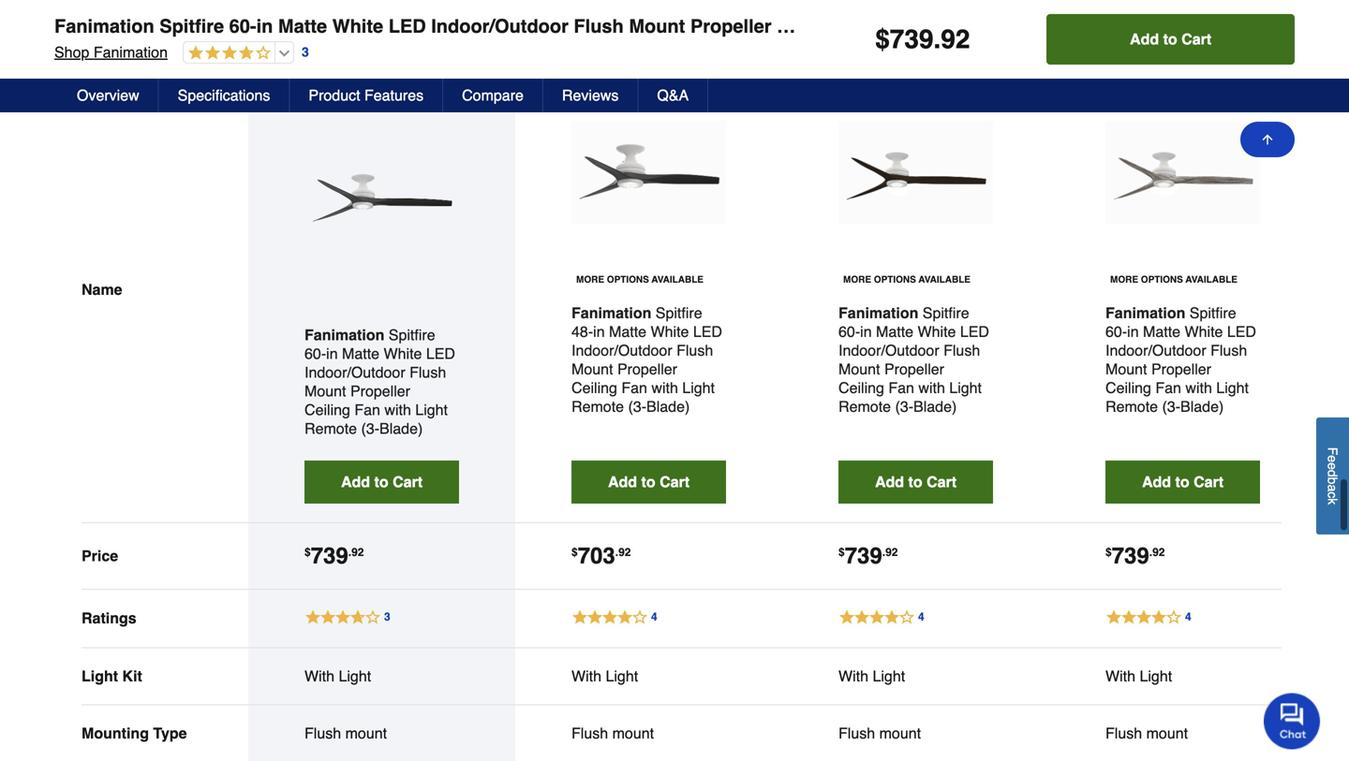 Task type: vqa. For each thing, say whether or not it's contained in the screenshot.
TEXTURE
no



Task type: locate. For each thing, give the bounding box(es) containing it.
(3- inside the spitfire 48-in matte white led indoor/outdoor flush mount propeller ceiling fan with light remote (3-blade)
[[628, 398, 647, 415]]

flush
[[574, 15, 624, 37], [677, 342, 713, 359], [944, 342, 980, 359], [1211, 342, 1247, 359], [410, 364, 446, 381], [305, 725, 341, 743], [572, 725, 608, 743], [839, 725, 875, 743], [1106, 725, 1142, 743]]

led
[[389, 15, 426, 37], [693, 323, 722, 341], [960, 323, 990, 341], [1227, 323, 1257, 341], [426, 345, 455, 363]]

add for fanimation spitfire 48-in matte white led indoor/outdoor flush mount propeller ceiling fan with light remote (3-blade) image
[[608, 474, 637, 491]]

specifications
[[178, 87, 270, 104]]

$ 739 . 92
[[875, 24, 970, 54], [305, 543, 364, 569], [839, 543, 898, 569], [1106, 543, 1165, 569]]

1 mount from the left
[[345, 725, 387, 743]]

blade)
[[1074, 15, 1131, 37], [647, 398, 690, 415], [914, 398, 957, 415], [1181, 398, 1224, 415], [380, 420, 423, 438]]

2 horizontal spatial available
[[1186, 274, 1238, 285]]

in for the middle fanimation spitfire 60-in matte white led indoor/outdoor flush mount propeller ceiling fan with light remote (3-blade) image
[[860, 323, 872, 341]]

chat invite button image
[[1264, 693, 1321, 750]]

c
[[1325, 492, 1340, 499]]

with for fanimation spitfire 48-in matte white led indoor/outdoor flush mount propeller ceiling fan with light remote (3-blade) image
[[652, 379, 678, 397]]

blade) inside the spitfire 48-in matte white led indoor/outdoor flush mount propeller ceiling fan with light remote (3-blade)
[[647, 398, 690, 415]]

add for the middle fanimation spitfire 60-in matte white led indoor/outdoor flush mount propeller ceiling fan with light remote (3-blade) image
[[875, 474, 904, 491]]

0 horizontal spatial fanimation spitfire 60-in matte white led indoor/outdoor flush mount propeller ceiling fan with light remote (3-blade) image
[[305, 117, 459, 272]]

more options available cell for fanimation spitfire 48-in matte white led indoor/outdoor flush mount propeller ceiling fan with light remote (3-blade) image
[[572, 270, 708, 290]]

white for the middle fanimation spitfire 60-in matte white led indoor/outdoor flush mount propeller ceiling fan with light remote (3-blade) image
[[918, 323, 956, 341]]

0 horizontal spatial options
[[607, 274, 649, 285]]

48-
[[572, 323, 593, 341]]

options for fanimation spitfire 48-in matte white led indoor/outdoor flush mount propeller ceiling fan with light remote (3-blade) image more options available cell
[[607, 274, 649, 285]]

2 mount from the left
[[612, 725, 654, 743]]

light kit
[[82, 668, 142, 685]]

indoor/outdoor
[[431, 15, 569, 37], [572, 342, 672, 359], [839, 342, 940, 359], [1106, 342, 1207, 359], [305, 364, 405, 381]]

mount
[[345, 725, 387, 743], [612, 725, 654, 743], [880, 725, 921, 743], [1147, 725, 1188, 743]]

3 available from the left
[[1186, 274, 1238, 285]]

in for the rightmost fanimation spitfire 60-in matte white led indoor/outdoor flush mount propeller ceiling fan with light remote (3-blade) image
[[1127, 323, 1139, 341]]

in
[[256, 15, 273, 37], [593, 323, 605, 341], [860, 323, 872, 341], [1127, 323, 1139, 341], [326, 345, 338, 363]]

more options available cell for the rightmost fanimation spitfire 60-in matte white led indoor/outdoor flush mount propeller ceiling fan with light remote (3-blade) image
[[1106, 270, 1243, 290]]

1 horizontal spatial options
[[874, 274, 916, 285]]

to
[[1163, 30, 1178, 48], [374, 474, 389, 491], [641, 474, 656, 491], [908, 474, 923, 491], [1176, 474, 1190, 491]]

e
[[1325, 456, 1340, 463], [1325, 463, 1340, 470]]

add to cart
[[1130, 30, 1212, 48], [341, 474, 423, 491], [608, 474, 690, 491], [875, 474, 957, 491], [1142, 474, 1224, 491]]

flush mount for 2nd flush mount cell from left
[[572, 725, 654, 743]]

fanimation
[[54, 15, 154, 37], [94, 44, 168, 61], [572, 304, 652, 322], [839, 304, 919, 322], [1106, 304, 1186, 322], [305, 326, 385, 344]]

light
[[926, 15, 972, 37], [682, 379, 715, 397], [950, 379, 982, 397], [1217, 379, 1249, 397], [415, 401, 448, 419], [82, 668, 118, 685], [339, 668, 371, 685], [606, 668, 638, 685], [873, 668, 905, 685], [1140, 668, 1172, 685]]

shop
[[54, 44, 89, 61]]

remote inside the spitfire 48-in matte white led indoor/outdoor flush mount propeller ceiling fan with light remote (3-blade)
[[572, 398, 624, 415]]

available
[[652, 274, 704, 285], [919, 274, 971, 285], [1186, 274, 1238, 285]]

2 options from the left
[[874, 274, 916, 285]]

3 options from the left
[[1141, 274, 1183, 285]]

fanimation spitfire 48-in matte white led indoor/outdoor flush mount propeller ceiling fan with light remote (3-blade) image
[[572, 95, 726, 250]]

fan
[[845, 15, 878, 37], [622, 379, 647, 397], [889, 379, 915, 397], [1156, 379, 1182, 397], [355, 401, 380, 419]]

led inside the spitfire 48-in matte white led indoor/outdoor flush mount propeller ceiling fan with light remote (3-blade)
[[693, 323, 722, 341]]

mounting type
[[82, 725, 187, 743]]

with inside the spitfire 48-in matte white led indoor/outdoor flush mount propeller ceiling fan with light remote (3-blade)
[[652, 379, 678, 397]]

matte for the middle fanimation spitfire 60-in matte white led indoor/outdoor flush mount propeller ceiling fan with light remote (3-blade) image
[[876, 323, 914, 341]]

0 horizontal spatial available
[[652, 274, 704, 285]]

more options available
[[576, 274, 704, 285], [843, 274, 971, 285], [1110, 274, 1238, 285]]

white for the rightmost fanimation spitfire 60-in matte white led indoor/outdoor flush mount propeller ceiling fan with light remote (3-blade) image
[[1185, 323, 1223, 341]]

white
[[332, 15, 383, 37], [651, 323, 689, 341], [918, 323, 956, 341], [1185, 323, 1223, 341], [384, 345, 422, 363]]

1 options from the left
[[607, 274, 649, 285]]

overview
[[77, 87, 139, 104]]

indoor/outdoor inside the spitfire 48-in matte white led indoor/outdoor flush mount propeller ceiling fan with light remote (3-blade)
[[572, 342, 672, 359]]

flush mount cell
[[305, 725, 459, 743], [572, 725, 726, 743], [839, 725, 993, 743], [1106, 725, 1260, 743]]

ceiling
[[777, 15, 839, 37], [572, 379, 617, 397], [839, 379, 885, 397], [1106, 379, 1152, 397], [305, 401, 350, 419]]

light inside the spitfire 48-in matte white led indoor/outdoor flush mount propeller ceiling fan with light remote (3-blade)
[[682, 379, 715, 397]]

d
[[1325, 470, 1340, 477]]

703
[[578, 543, 615, 569]]

2 flush mount cell from the left
[[572, 725, 726, 743]]

1 flush mount from the left
[[305, 725, 387, 743]]

with light cell
[[305, 668, 459, 686], [572, 668, 726, 686], [839, 668, 993, 686], [1106, 668, 1260, 686]]

compare button
[[443, 79, 543, 112]]

1 horizontal spatial available
[[919, 274, 971, 285]]

e up b
[[1325, 463, 1340, 470]]

0 horizontal spatial more
[[576, 274, 604, 285]]

product
[[309, 87, 360, 104]]

more options available for more options available cell corresponding to the rightmost fanimation spitfire 60-in matte white led indoor/outdoor flush mount propeller ceiling fan with light remote (3-blade) image
[[1110, 274, 1238, 285]]

spitfire
[[160, 15, 224, 37], [656, 304, 702, 322], [923, 304, 969, 322], [1190, 304, 1237, 322], [389, 326, 435, 344]]

flush mount for 1st flush mount cell from right
[[1106, 725, 1188, 743]]

mount
[[629, 15, 685, 37], [572, 361, 613, 378], [839, 361, 880, 378], [1106, 361, 1147, 378], [305, 383, 346, 400]]

2 horizontal spatial fanimation spitfire 60-in matte white led indoor/outdoor flush mount propeller ceiling fan with light remote (3-blade) image
[[1106, 95, 1260, 250]]

fan inside the spitfire 48-in matte white led indoor/outdoor flush mount propeller ceiling fan with light remote (3-blade)
[[622, 379, 647, 397]]

3 more options available from the left
[[1110, 274, 1238, 285]]

1 e from the top
[[1325, 456, 1340, 463]]

1 horizontal spatial more options available
[[843, 274, 971, 285]]

$
[[875, 24, 890, 54], [305, 546, 311, 559], [572, 546, 578, 559], [839, 546, 845, 559], [1106, 546, 1112, 559]]

4 with from the left
[[1106, 668, 1136, 685]]

flush mount
[[305, 725, 387, 743], [572, 725, 654, 743], [839, 725, 921, 743], [1106, 725, 1188, 743]]

more options available for fanimation spitfire 48-in matte white led indoor/outdoor flush mount propeller ceiling fan with light remote (3-blade) image more options available cell
[[576, 274, 704, 285]]

type
[[153, 725, 187, 743]]

2 flush mount from the left
[[572, 725, 654, 743]]

ceiling inside the spitfire 48-in matte white led indoor/outdoor flush mount propeller ceiling fan with light remote (3-blade)
[[572, 379, 617, 397]]

price
[[82, 548, 118, 565]]

$ inside the $ 703 . 92
[[572, 546, 578, 559]]

2 horizontal spatial more options available
[[1110, 274, 1238, 285]]

with light
[[305, 668, 371, 685], [572, 668, 638, 685], [839, 668, 905, 685], [1106, 668, 1172, 685]]

1 horizontal spatial more options available cell
[[839, 270, 975, 290]]

0 horizontal spatial more options available
[[576, 274, 704, 285]]

92
[[941, 24, 970, 54], [351, 546, 364, 559], [619, 546, 631, 559], [886, 546, 898, 559], [1153, 546, 1165, 559]]

ceiling for fanimation spitfire 48-in matte white led indoor/outdoor flush mount propeller ceiling fan with light remote (3-blade) image
[[572, 379, 617, 397]]

3 with light cell from the left
[[839, 668, 993, 686]]

1 horizontal spatial more
[[843, 274, 871, 285]]

60-
[[229, 15, 256, 37], [839, 323, 860, 341], [1106, 323, 1127, 341], [305, 345, 326, 363]]

2 horizontal spatial more options available cell
[[1106, 270, 1243, 290]]

cart
[[1182, 30, 1212, 48], [393, 474, 423, 491], [660, 474, 690, 491], [927, 474, 957, 491], [1194, 474, 1224, 491]]

3 more options available cell from the left
[[1106, 270, 1243, 290]]

1 flush mount cell from the left
[[305, 725, 459, 743]]

with
[[883, 15, 921, 37], [652, 379, 678, 397], [919, 379, 945, 397], [1186, 379, 1212, 397], [385, 401, 411, 419]]

add to cart button
[[1047, 14, 1295, 65], [305, 461, 459, 504], [572, 461, 726, 504], [839, 461, 993, 504], [1106, 461, 1260, 504]]

mount inside the spitfire 48-in matte white led indoor/outdoor flush mount propeller ceiling fan with light remote (3-blade)
[[572, 361, 613, 378]]

more
[[576, 274, 604, 285], [843, 274, 871, 285], [1110, 274, 1139, 285]]

add
[[1130, 30, 1159, 48], [341, 474, 370, 491], [608, 474, 637, 491], [875, 474, 904, 491], [1142, 474, 1171, 491]]

.
[[934, 24, 941, 54], [348, 546, 351, 559], [615, 546, 619, 559], [882, 546, 886, 559], [1150, 546, 1153, 559]]

more options available cell for the middle fanimation spitfire 60-in matte white led indoor/outdoor flush mount propeller ceiling fan with light remote (3-blade) image
[[839, 270, 975, 290]]

2 horizontal spatial options
[[1141, 274, 1183, 285]]

1 with light cell from the left
[[305, 668, 459, 686]]

with for the middle fanimation spitfire 60-in matte white led indoor/outdoor flush mount propeller ceiling fan with light remote (3-blade) image
[[919, 379, 945, 397]]

matte inside the spitfire 48-in matte white led indoor/outdoor flush mount propeller ceiling fan with light remote (3-blade)
[[609, 323, 647, 341]]

spitfire 60-in matte white led indoor/outdoor flush mount propeller ceiling fan with light remote (3-blade)
[[839, 304, 990, 415], [1106, 304, 1257, 415], [305, 326, 455, 438]]

compare
[[462, 87, 524, 104]]

features
[[364, 87, 424, 104]]

fanimation spitfire 60-in matte white led indoor/outdoor flush mount propeller ceiling fan with light remote (3-blade) image
[[839, 95, 993, 250], [1106, 95, 1260, 250], [305, 117, 459, 272]]

matte
[[278, 15, 327, 37], [609, 323, 647, 341], [876, 323, 914, 341], [1143, 323, 1181, 341], [342, 345, 380, 363]]

2 more options available from the left
[[843, 274, 971, 285]]

(3-
[[1051, 15, 1074, 37], [628, 398, 647, 415], [895, 398, 914, 415], [1162, 398, 1181, 415], [361, 420, 380, 438]]

ratings
[[82, 610, 137, 627]]

this item
[[309, 82, 356, 93]]

propeller
[[690, 15, 772, 37], [617, 361, 677, 378], [885, 361, 945, 378], [1152, 361, 1212, 378], [350, 383, 410, 400]]

ceiling for the middle fanimation spitfire 60-in matte white led indoor/outdoor flush mount propeller ceiling fan with light remote (3-blade) image
[[839, 379, 885, 397]]

add to cart button for the rightmost fanimation spitfire 60-in matte white led indoor/outdoor flush mount propeller ceiling fan with light remote (3-blade) image
[[1106, 461, 1260, 504]]

options
[[607, 274, 649, 285], [874, 274, 916, 285], [1141, 274, 1183, 285]]

k
[[1325, 499, 1340, 505]]

in for fanimation spitfire 48-in matte white led indoor/outdoor flush mount propeller ceiling fan with light remote (3-blade) image
[[593, 323, 605, 341]]

1 more from the left
[[576, 274, 604, 285]]

matte for fanimation spitfire 48-in matte white led indoor/outdoor flush mount propeller ceiling fan with light remote (3-blade) image
[[609, 323, 647, 341]]

options for more options available cell corresponding to the rightmost fanimation spitfire 60-in matte white led indoor/outdoor flush mount propeller ceiling fan with light remote (3-blade) image
[[1141, 274, 1183, 285]]

remote
[[977, 15, 1046, 37], [572, 398, 624, 415], [839, 398, 891, 415], [1106, 398, 1158, 415], [305, 420, 357, 438]]

arrow up image
[[1260, 132, 1275, 147]]

0 horizontal spatial more options available cell
[[572, 270, 708, 290]]

in inside the spitfire 48-in matte white led indoor/outdoor flush mount propeller ceiling fan with light remote (3-blade)
[[593, 323, 605, 341]]

2 with from the left
[[572, 668, 602, 685]]

product features button
[[290, 79, 443, 112]]

1 more options available cell from the left
[[572, 270, 708, 290]]

overview button
[[58, 79, 159, 112]]

white inside the spitfire 48-in matte white led indoor/outdoor flush mount propeller ceiling fan with light remote (3-blade)
[[651, 323, 689, 341]]

2 with light cell from the left
[[572, 668, 726, 686]]

3 flush mount from the left
[[839, 725, 921, 743]]

spitfire inside the spitfire 48-in matte white led indoor/outdoor flush mount propeller ceiling fan with light remote (3-blade)
[[656, 304, 702, 322]]

reviews
[[562, 87, 619, 104]]

with
[[305, 668, 335, 685], [572, 668, 602, 685], [839, 668, 869, 685], [1106, 668, 1136, 685]]

led for the rightmost fanimation spitfire 60-in matte white led indoor/outdoor flush mount propeller ceiling fan with light remote (3-blade) image
[[1227, 323, 1257, 341]]

more options available cell
[[572, 270, 708, 290], [839, 270, 975, 290], [1106, 270, 1243, 290]]

e up the d
[[1325, 456, 1340, 463]]

f e e d b a c k button
[[1317, 418, 1349, 535]]

739
[[890, 24, 934, 54], [311, 543, 348, 569], [845, 543, 882, 569], [1112, 543, 1150, 569]]

1 with light from the left
[[305, 668, 371, 685]]

4 flush mount from the left
[[1106, 725, 1188, 743]]

2 horizontal spatial more
[[1110, 274, 1139, 285]]

1 more options available from the left
[[576, 274, 704, 285]]

2 more options available cell from the left
[[839, 270, 975, 290]]

3.7 stars image
[[184, 45, 271, 62]]



Task type: describe. For each thing, give the bounding box(es) containing it.
3 with light from the left
[[839, 668, 905, 685]]

with for the rightmost fanimation spitfire 60-in matte white led indoor/outdoor flush mount propeller ceiling fan with light remote (3-blade) image
[[1186, 379, 1212, 397]]

0 horizontal spatial spitfire 60-in matte white led indoor/outdoor flush mount propeller ceiling fan with light remote (3-blade)
[[305, 326, 455, 438]]

name
[[82, 281, 122, 299]]

led for fanimation spitfire 48-in matte white led indoor/outdoor flush mount propeller ceiling fan with light remote (3-blade) image
[[693, 323, 722, 341]]

3
[[302, 45, 309, 60]]

add to cart button for fanimation spitfire 48-in matte white led indoor/outdoor flush mount propeller ceiling fan with light remote (3-blade) image
[[572, 461, 726, 504]]

b
[[1325, 477, 1340, 485]]

f
[[1325, 448, 1340, 456]]

kit
[[122, 668, 142, 685]]

add for the rightmost fanimation spitfire 60-in matte white led indoor/outdoor flush mount propeller ceiling fan with light remote (3-blade) image
[[1142, 474, 1171, 491]]

fanimation spitfire 60-in matte white led indoor/outdoor flush mount propeller ceiling fan with light remote (3-blade)
[[54, 15, 1131, 37]]

more options available for the middle fanimation spitfire 60-in matte white led indoor/outdoor flush mount propeller ceiling fan with light remote (3-blade) image more options available cell
[[843, 274, 971, 285]]

reviews button
[[543, 79, 639, 112]]

1 available from the left
[[652, 274, 704, 285]]

chevron up image
[[1261, 0, 1280, 18]]

3 with from the left
[[839, 668, 869, 685]]

1 with from the left
[[305, 668, 335, 685]]

flush mount for first flush mount cell from the left
[[305, 725, 387, 743]]

2 available from the left
[[919, 274, 971, 285]]

3 mount from the left
[[880, 725, 921, 743]]

3 more from the left
[[1110, 274, 1139, 285]]

this
[[309, 82, 331, 93]]

a
[[1325, 485, 1340, 492]]

2 more from the left
[[843, 274, 871, 285]]

4 flush mount cell from the left
[[1106, 725, 1260, 743]]

92 inside the $ 703 . 92
[[619, 546, 631, 559]]

spitfire 48-in matte white led indoor/outdoor flush mount propeller ceiling fan with light remote (3-blade)
[[572, 304, 722, 415]]

flush mount for third flush mount cell from left
[[839, 725, 921, 743]]

item
[[333, 82, 356, 93]]

2 horizontal spatial spitfire 60-in matte white led indoor/outdoor flush mount propeller ceiling fan with light remote (3-blade)
[[1106, 304, 1257, 415]]

specifications button
[[159, 79, 290, 112]]

add to cart button for the middle fanimation spitfire 60-in matte white led indoor/outdoor flush mount propeller ceiling fan with light remote (3-blade) image
[[839, 461, 993, 504]]

4 mount from the left
[[1147, 725, 1188, 743]]

led for the middle fanimation spitfire 60-in matte white led indoor/outdoor flush mount propeller ceiling fan with light remote (3-blade) image
[[960, 323, 990, 341]]

shop fanimation
[[54, 44, 168, 61]]

white for fanimation spitfire 48-in matte white led indoor/outdoor flush mount propeller ceiling fan with light remote (3-blade) image
[[651, 323, 689, 341]]

2 e from the top
[[1325, 463, 1340, 470]]

ceiling for the rightmost fanimation spitfire 60-in matte white led indoor/outdoor flush mount propeller ceiling fan with light remote (3-blade) image
[[1106, 379, 1152, 397]]

flush inside the spitfire 48-in matte white led indoor/outdoor flush mount propeller ceiling fan with light remote (3-blade)
[[677, 342, 713, 359]]

q&a
[[657, 87, 689, 104]]

3 flush mount cell from the left
[[839, 725, 993, 743]]

2 with light from the left
[[572, 668, 638, 685]]

propeller inside the spitfire 48-in matte white led indoor/outdoor flush mount propeller ceiling fan with light remote (3-blade)
[[617, 361, 677, 378]]

4 with light from the left
[[1106, 668, 1172, 685]]

matte for the rightmost fanimation spitfire 60-in matte white led indoor/outdoor flush mount propeller ceiling fan with light remote (3-blade) image
[[1143, 323, 1181, 341]]

f e e d b a c k
[[1325, 448, 1340, 505]]

product features
[[309, 87, 424, 104]]

$ 703 . 92
[[572, 543, 631, 569]]

1 horizontal spatial fanimation spitfire 60-in matte white led indoor/outdoor flush mount propeller ceiling fan with light remote (3-blade) image
[[839, 95, 993, 250]]

1 horizontal spatial spitfire 60-in matte white led indoor/outdoor flush mount propeller ceiling fan with light remote (3-blade)
[[839, 304, 990, 415]]

4 with light cell from the left
[[1106, 668, 1260, 686]]

q&a button
[[639, 79, 709, 112]]

. inside the $ 703 . 92
[[615, 546, 619, 559]]

mounting
[[82, 725, 149, 743]]

options for the middle fanimation spitfire 60-in matte white led indoor/outdoor flush mount propeller ceiling fan with light remote (3-blade) image more options available cell
[[874, 274, 916, 285]]



